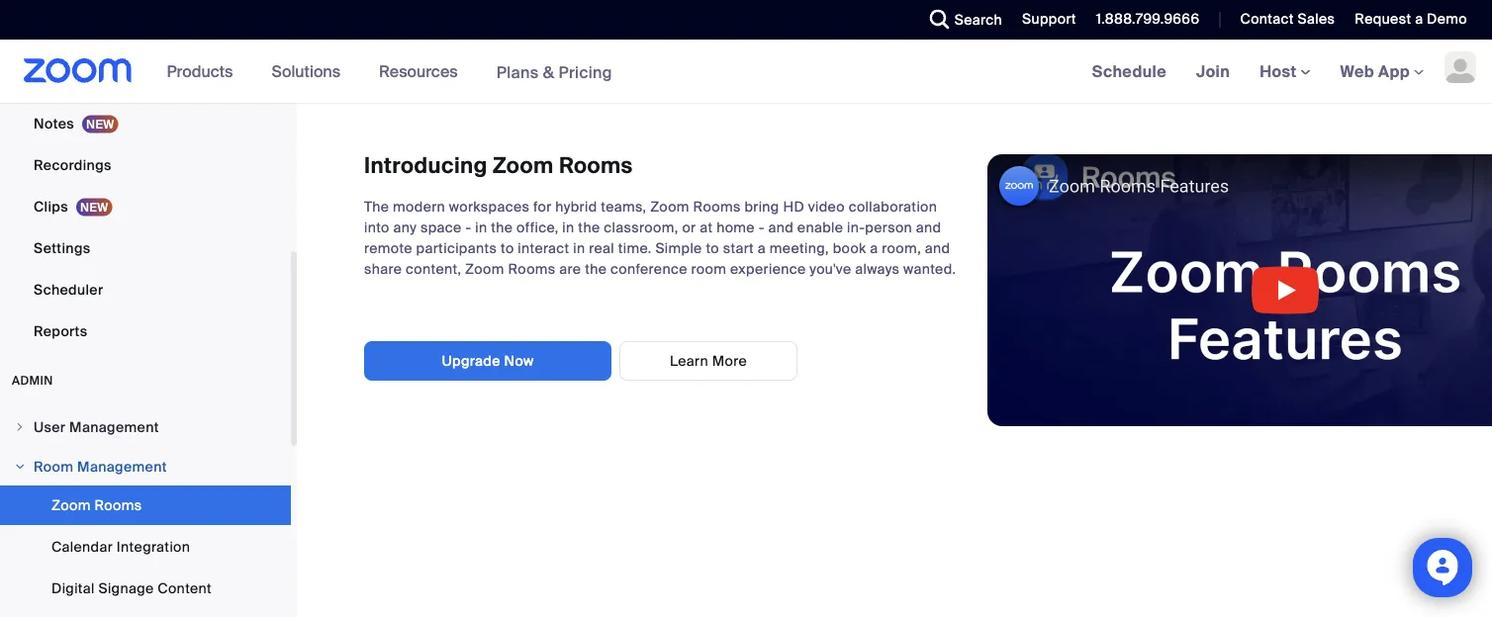 Task type: describe. For each thing, give the bounding box(es) containing it.
signage
[[98, 579, 154, 598]]

demo
[[1427, 10, 1468, 28]]

1.888.799.9666 button up schedule
[[1081, 0, 1205, 40]]

web app
[[1340, 61, 1410, 82]]

schedule link
[[1077, 40, 1182, 103]]

recordings link
[[0, 145, 291, 185]]

and down hd
[[768, 219, 794, 237]]

zoom logo image
[[24, 58, 132, 83]]

upgrade now link
[[364, 341, 612, 381]]

personal menu menu
[[0, 0, 291, 353]]

wanted.
[[904, 260, 956, 279]]

contact
[[1240, 10, 1294, 28]]

room management menu
[[0, 486, 291, 618]]

collaboration
[[849, 198, 937, 216]]

calendar
[[51, 538, 113, 556]]

management for user management
[[69, 418, 159, 436]]

right image for room management
[[14, 461, 26, 473]]

meetings navigation
[[1077, 40, 1492, 104]]

hybrid
[[556, 198, 597, 216]]

the modern workspaces for hybrid teams, zoom rooms bring hd video collaboration into any space - in the office, in the classroom, or at home - and enable in-person and remote participants to interact in real time. simple to start a meeting, book a room, and share content, zoom rooms are the conference room experience you've always wanted.
[[364, 198, 956, 279]]

enable
[[797, 219, 843, 237]]

user management
[[34, 418, 159, 436]]

zoom up the for
[[493, 152, 554, 180]]

remote
[[364, 239, 413, 258]]

join
[[1196, 61, 1230, 82]]

resources
[[379, 61, 458, 82]]

conference
[[611, 260, 688, 279]]

digital signage content
[[51, 579, 212, 598]]

search button
[[915, 0, 1007, 40]]

learn more link
[[619, 341, 798, 381]]

participants
[[416, 239, 497, 258]]

0 horizontal spatial a
[[758, 239, 766, 258]]

reports
[[34, 322, 88, 340]]

zoom down the participants
[[465, 260, 504, 279]]

in-
[[847, 219, 865, 237]]

always
[[855, 260, 900, 279]]

pricing
[[559, 62, 612, 82]]

in down workspaces
[[475, 219, 487, 237]]

settings link
[[0, 229, 291, 268]]

simple
[[656, 239, 702, 258]]

schedule
[[1092, 61, 1167, 82]]

learn more
[[670, 352, 747, 370]]

banner containing products
[[0, 40, 1492, 104]]

calendar integration link
[[0, 527, 291, 567]]

experience
[[730, 260, 806, 279]]

zoom rooms link
[[0, 486, 291, 525]]

upgrade now
[[442, 352, 534, 370]]

for
[[533, 198, 552, 216]]

you've
[[810, 260, 852, 279]]

more
[[712, 352, 747, 370]]

person
[[865, 219, 913, 237]]

and up wanted.
[[925, 239, 950, 258]]

room
[[691, 260, 727, 279]]

reports link
[[0, 312, 291, 351]]

digital
[[51, 579, 95, 598]]

the down real
[[585, 260, 607, 279]]

notes link
[[0, 104, 291, 143]]

rooms up at
[[693, 198, 741, 216]]

the down workspaces
[[491, 219, 513, 237]]

the up real
[[578, 219, 600, 237]]

host button
[[1260, 61, 1311, 82]]

now
[[504, 352, 534, 370]]

1 to from the left
[[501, 239, 514, 258]]

web app button
[[1340, 61, 1424, 82]]

rooms inside room management menu
[[94, 496, 142, 515]]

rooms up hybrid
[[559, 152, 633, 180]]

products
[[167, 61, 233, 82]]

upgrade
[[442, 352, 501, 370]]

user management menu item
[[0, 409, 291, 446]]

interact
[[518, 239, 570, 258]]

user
[[34, 418, 66, 436]]

1.888.799.9666
[[1096, 10, 1200, 28]]

teams,
[[601, 198, 647, 216]]

sales
[[1298, 10, 1335, 28]]

2 to from the left
[[706, 239, 719, 258]]

learn
[[670, 352, 709, 370]]

room
[[34, 458, 74, 476]]

&
[[543, 62, 554, 82]]



Task type: locate. For each thing, give the bounding box(es) containing it.
web
[[1340, 61, 1375, 82]]

to up room
[[706, 239, 719, 258]]

rooms
[[559, 152, 633, 180], [693, 198, 741, 216], [508, 260, 556, 279], [94, 496, 142, 515]]

product information navigation
[[152, 40, 627, 104]]

into
[[364, 219, 390, 237]]

space
[[420, 219, 462, 237]]

solutions button
[[272, 40, 349, 103]]

plans & pricing link
[[496, 62, 612, 82], [496, 62, 612, 82]]

0 vertical spatial management
[[69, 418, 159, 436]]

room management
[[34, 458, 167, 476]]

office,
[[517, 219, 559, 237]]

home
[[717, 219, 755, 237]]

a up always
[[870, 239, 878, 258]]

any
[[393, 219, 417, 237]]

contact sales
[[1240, 10, 1335, 28]]

video
[[808, 198, 845, 216]]

to
[[501, 239, 514, 258], [706, 239, 719, 258]]

-
[[465, 219, 472, 237], [759, 219, 765, 237]]

real
[[589, 239, 614, 258]]

workspaces
[[449, 198, 530, 216]]

a left demo
[[1415, 10, 1423, 28]]

resources button
[[379, 40, 467, 103]]

support link
[[1007, 0, 1081, 40], [1022, 10, 1076, 28]]

- up the participants
[[465, 219, 472, 237]]

digital signage content link
[[0, 569, 291, 609]]

1.888.799.9666 button up "schedule" link
[[1096, 10, 1200, 28]]

in left real
[[573, 239, 585, 258]]

right image inside user management menu item
[[14, 422, 26, 433]]

management
[[69, 418, 159, 436], [77, 458, 167, 476]]

solutions
[[272, 61, 341, 82]]

1 horizontal spatial to
[[706, 239, 719, 258]]

and
[[768, 219, 794, 237], [916, 219, 942, 237], [925, 239, 950, 258]]

content,
[[406, 260, 461, 279]]

scheduler
[[34, 281, 103, 299]]

to left interact
[[501, 239, 514, 258]]

zoom down room
[[51, 496, 91, 515]]

banner
[[0, 40, 1492, 104]]

request
[[1355, 10, 1412, 28]]

request a demo
[[1355, 10, 1468, 28]]

content
[[158, 579, 212, 598]]

time.
[[618, 239, 652, 258]]

scheduler link
[[0, 270, 291, 310]]

management for room management
[[77, 458, 167, 476]]

share
[[364, 260, 402, 279]]

host
[[1260, 61, 1301, 82]]

side navigation navigation
[[0, 0, 297, 618]]

plans & pricing
[[496, 62, 612, 82]]

a up experience
[[758, 239, 766, 258]]

hd
[[783, 198, 805, 216]]

are
[[559, 260, 581, 279]]

plans
[[496, 62, 539, 82]]

1 horizontal spatial -
[[759, 219, 765, 237]]

2 - from the left
[[759, 219, 765, 237]]

products button
[[167, 40, 242, 103]]

at
[[700, 219, 713, 237]]

admin menu menu
[[0, 409, 291, 618]]

in down hybrid
[[562, 219, 575, 237]]

1.888.799.9666 button
[[1081, 0, 1205, 40], [1096, 10, 1200, 28]]

contact sales link
[[1226, 0, 1340, 40], [1240, 10, 1335, 28]]

settings
[[34, 239, 91, 257]]

1 vertical spatial right image
[[14, 461, 26, 473]]

and up room,
[[916, 219, 942, 237]]

request a demo link
[[1340, 0, 1492, 40], [1355, 10, 1468, 28]]

1 right image from the top
[[14, 422, 26, 433]]

integration
[[117, 538, 190, 556]]

classroom,
[[604, 219, 679, 237]]

- down bring
[[759, 219, 765, 237]]

right image left user
[[14, 422, 26, 433]]

1 vertical spatial management
[[77, 458, 167, 476]]

rooms up calendar integration
[[94, 496, 142, 515]]

2 right image from the top
[[14, 461, 26, 473]]

bring
[[745, 198, 779, 216]]

support
[[1022, 10, 1076, 28]]

join link
[[1182, 40, 1245, 103]]

room management menu item
[[0, 448, 291, 486]]

the
[[364, 198, 389, 216]]

in
[[475, 219, 487, 237], [562, 219, 575, 237], [573, 239, 585, 258]]

0 horizontal spatial to
[[501, 239, 514, 258]]

start
[[723, 239, 754, 258]]

zoom up or
[[650, 198, 690, 216]]

or
[[682, 219, 696, 237]]

notes
[[34, 114, 74, 133]]

app
[[1379, 61, 1410, 82]]

0 horizontal spatial -
[[465, 219, 472, 237]]

clips
[[34, 197, 68, 216]]

meeting,
[[770, 239, 829, 258]]

right image left room
[[14, 461, 26, 473]]

right image for user management
[[14, 422, 26, 433]]

book
[[833, 239, 866, 258]]

0 vertical spatial right image
[[14, 422, 26, 433]]

1 horizontal spatial a
[[870, 239, 878, 258]]

right image
[[14, 422, 26, 433], [14, 461, 26, 473]]

management up room management
[[69, 418, 159, 436]]

recordings
[[34, 156, 112, 174]]

calendar integration
[[51, 538, 190, 556]]

room,
[[882, 239, 921, 258]]

2 horizontal spatial a
[[1415, 10, 1423, 28]]

modern
[[393, 198, 445, 216]]

a
[[1415, 10, 1423, 28], [758, 239, 766, 258], [870, 239, 878, 258]]

rooms down interact
[[508, 260, 556, 279]]

introducing
[[364, 152, 487, 180]]

zoom rooms
[[51, 496, 142, 515]]

clips link
[[0, 187, 291, 227]]

profile picture image
[[1445, 51, 1476, 83]]

management up zoom rooms link
[[77, 458, 167, 476]]

zoom inside room management menu
[[51, 496, 91, 515]]

1 - from the left
[[465, 219, 472, 237]]

admin
[[12, 373, 53, 388]]

right image inside room management menu item
[[14, 461, 26, 473]]

search
[[955, 10, 1003, 29]]



Task type: vqa. For each thing, say whether or not it's contained in the screenshot.
Pricing on the left top
yes



